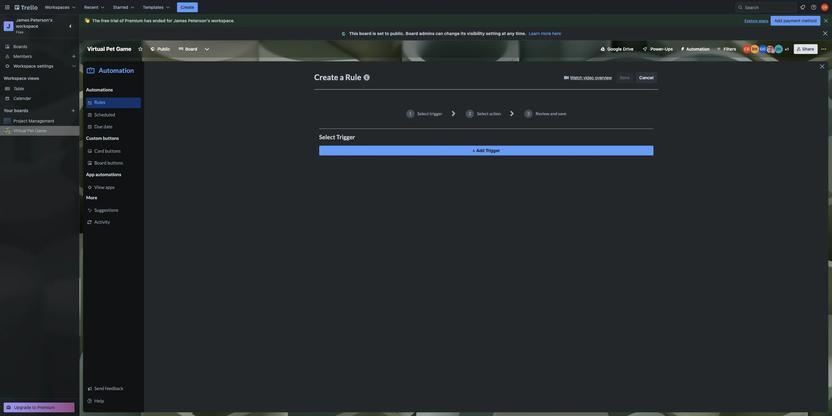 Task type: locate. For each thing, give the bounding box(es) containing it.
workspace inside james peterson's workspace free
[[16, 24, 38, 29]]

0 vertical spatial virtual
[[87, 46, 105, 52]]

google drive icon image
[[601, 47, 605, 51]]

0 vertical spatial game
[[116, 46, 131, 52]]

banner
[[79, 15, 833, 27]]

settings
[[37, 64, 53, 69]]

google drive
[[608, 46, 634, 52]]

public button
[[147, 44, 174, 54]]

premium inside "upgrade to premium" link
[[37, 406, 55, 411]]

workspace inside popup button
[[13, 64, 36, 69]]

virtual pet game inside board name text box
[[87, 46, 131, 52]]

to right upgrade
[[32, 406, 36, 411]]

share button
[[794, 44, 818, 54]]

workspace down members
[[13, 64, 36, 69]]

1 horizontal spatial james
[[174, 18, 187, 23]]

james inside james peterson's workspace free
[[16, 17, 29, 23]]

share
[[803, 46, 815, 52]]

0 vertical spatial workspace
[[211, 18, 234, 23]]

premium
[[125, 18, 143, 23], [37, 406, 55, 411]]

drive
[[623, 46, 634, 52]]

1 horizontal spatial premium
[[125, 18, 143, 23]]

to
[[385, 31, 389, 36], [32, 406, 36, 411]]

0 vertical spatial to
[[385, 31, 389, 36]]

0 horizontal spatial virtual
[[13, 128, 26, 133]]

sm image
[[678, 44, 687, 53]]

automation button
[[678, 44, 714, 54]]

0 horizontal spatial to
[[32, 406, 36, 411]]

board right public.
[[406, 31, 418, 36]]

1 vertical spatial christina overa (christinaovera) image
[[743, 45, 752, 53]]

Board name text field
[[84, 44, 134, 54]]

of
[[120, 18, 124, 23]]

peterson's down create button at top left
[[188, 18, 210, 23]]

sm image
[[341, 31, 349, 37]]

method
[[802, 18, 817, 23]]

peterson's down back to home image
[[30, 17, 53, 23]]

pet inside board name text box
[[106, 46, 115, 52]]

1 vertical spatial virtual
[[13, 128, 26, 133]]

your boards
[[4, 108, 28, 113]]

0 vertical spatial premium
[[125, 18, 143, 23]]

workspace navigation collapse icon image
[[67, 22, 75, 31]]

ups
[[665, 46, 673, 52]]

christina overa (christinaovera) image left gary orlando (garyorlando) image on the top of the page
[[743, 45, 752, 53]]

virtual
[[87, 46, 105, 52], [13, 128, 26, 133]]

this member is an admin of this board. image
[[772, 51, 775, 53]]

to right set
[[385, 31, 389, 36]]

time.
[[516, 31, 527, 36]]

+ 1
[[785, 47, 789, 52]]

google
[[608, 46, 622, 52]]

learn
[[529, 31, 540, 36]]

game
[[116, 46, 131, 52], [35, 128, 47, 133]]

0 vertical spatial virtual pet game
[[87, 46, 131, 52]]

payment
[[784, 18, 801, 23]]

board
[[406, 31, 418, 36], [185, 46, 197, 52]]

more
[[541, 31, 552, 36]]

1 horizontal spatial virtual
[[87, 46, 105, 52]]

game left star or unstar board image
[[116, 46, 131, 52]]

board left customize views image
[[185, 46, 197, 52]]

1 horizontal spatial virtual pet game
[[87, 46, 131, 52]]

workspace views
[[4, 76, 39, 81]]

👋
[[84, 18, 90, 23]]

1 vertical spatial workspace
[[16, 24, 38, 29]]

set
[[377, 31, 384, 36]]

james right 'for' in the left of the page
[[174, 18, 187, 23]]

board inside board link
[[185, 46, 197, 52]]

0 vertical spatial board
[[406, 31, 418, 36]]

free
[[101, 18, 109, 23]]

for
[[167, 18, 173, 23]]

explore
[[745, 19, 758, 23]]

virtual pet game link
[[13, 128, 76, 134]]

1 vertical spatial game
[[35, 128, 47, 133]]

.
[[234, 18, 235, 23]]

here
[[553, 31, 561, 36]]

public
[[158, 46, 170, 52]]

1 horizontal spatial christina overa (christinaovera) image
[[822, 4, 829, 11]]

game down management
[[35, 128, 47, 133]]

workspaces
[[45, 5, 70, 10]]

filters button
[[715, 44, 738, 54]]

virtual pet game down the project management
[[13, 128, 47, 133]]

👋 the free trial of premium has ended for james peterson's workspace .
[[84, 18, 235, 23]]

add board image
[[71, 108, 76, 113]]

0 horizontal spatial board
[[185, 46, 197, 52]]

james
[[16, 17, 29, 23], [174, 18, 187, 23]]

any
[[507, 31, 515, 36]]

your
[[4, 108, 13, 113]]

1
[[788, 47, 789, 52]]

workspace up table at the left
[[4, 76, 26, 81]]

0 vertical spatial pet
[[106, 46, 115, 52]]

members
[[13, 54, 32, 59]]

0 horizontal spatial virtual pet game
[[13, 128, 47, 133]]

0 horizontal spatial workspace
[[16, 24, 38, 29]]

Search field
[[743, 3, 797, 12]]

1 vertical spatial workspace
[[4, 76, 26, 81]]

christina overa (christinaovera) image right the open information menu image
[[822, 4, 829, 11]]

1 vertical spatial premium
[[37, 406, 55, 411]]

peterson's
[[30, 17, 53, 23], [188, 18, 210, 23]]

virtual pet game down free
[[87, 46, 131, 52]]

virtual down the
[[87, 46, 105, 52]]

workspace
[[13, 64, 36, 69], [4, 76, 26, 81]]

0 horizontal spatial game
[[35, 128, 47, 133]]

game inside board name text box
[[116, 46, 131, 52]]

james peterson's workspace link
[[16, 17, 54, 29]]

has
[[144, 18, 152, 23]]

1 vertical spatial board
[[185, 46, 197, 52]]

1 horizontal spatial workspace
[[211, 18, 234, 23]]

0 vertical spatial workspace
[[13, 64, 36, 69]]

power-ups button
[[639, 44, 677, 54]]

0 horizontal spatial premium
[[37, 406, 55, 411]]

workspace settings button
[[0, 61, 79, 71]]

the
[[92, 18, 100, 23]]

show menu image
[[821, 46, 827, 52]]

starred button
[[109, 2, 138, 12]]

james peterson (jamespeterson93) image
[[767, 45, 775, 53]]

1 horizontal spatial pet
[[106, 46, 115, 52]]

admins
[[419, 31, 435, 36]]

christina overa (christinaovera) image
[[822, 4, 829, 11], [743, 45, 752, 53]]

recent
[[84, 5, 98, 10]]

0 horizontal spatial peterson's
[[30, 17, 53, 23]]

0 horizontal spatial james
[[16, 17, 29, 23]]

wave image
[[84, 18, 90, 24]]

back to home image
[[15, 2, 38, 12]]

virtual down project
[[13, 128, 26, 133]]

1 vertical spatial pet
[[27, 128, 34, 133]]

pet down the project management
[[27, 128, 34, 133]]

calendar
[[13, 96, 31, 101]]

james up free
[[16, 17, 29, 23]]

0 vertical spatial christina overa (christinaovera) image
[[822, 4, 829, 11]]

pet down trial
[[106, 46, 115, 52]]

pet
[[106, 46, 115, 52], [27, 128, 34, 133]]

premium right of
[[125, 18, 143, 23]]

1 horizontal spatial game
[[116, 46, 131, 52]]

virtual inside board name text box
[[87, 46, 105, 52]]

primary element
[[0, 0, 833, 15]]

public.
[[390, 31, 405, 36]]

premium right upgrade
[[37, 406, 55, 411]]

game inside virtual pet game link
[[35, 128, 47, 133]]

james peterson's workspace free
[[16, 17, 54, 35]]

at
[[502, 31, 506, 36]]

virtual pet game
[[87, 46, 131, 52], [13, 128, 47, 133]]



Task type: describe. For each thing, give the bounding box(es) containing it.
starred
[[113, 5, 128, 10]]

free
[[16, 30, 24, 35]]

explore plans button
[[745, 17, 769, 25]]

boards
[[14, 108, 28, 113]]

project management
[[13, 119, 54, 124]]

project
[[13, 119, 27, 124]]

jeremy miller (jeremymiller198) image
[[775, 45, 783, 53]]

can
[[436, 31, 443, 36]]

management
[[29, 119, 54, 124]]

1 horizontal spatial board
[[406, 31, 418, 36]]

0 notifications image
[[800, 4, 807, 11]]

gary orlando (garyorlando) image
[[759, 45, 767, 53]]

add payment method button
[[771, 16, 821, 26]]

trial
[[110, 18, 119, 23]]

boards
[[13, 44, 27, 49]]

workspace for workspace settings
[[13, 64, 36, 69]]

ben nelson (bennelson96) image
[[751, 45, 760, 53]]

calendar link
[[13, 96, 76, 102]]

1 vertical spatial to
[[32, 406, 36, 411]]

members link
[[0, 52, 79, 61]]

table link
[[13, 86, 76, 92]]

recent button
[[81, 2, 108, 12]]

this board is set to public. board admins can change its visibility setting at any time. learn more here
[[349, 31, 561, 36]]

j link
[[4, 21, 13, 31]]

add
[[775, 18, 783, 23]]

setting
[[486, 31, 501, 36]]

power-
[[651, 46, 665, 52]]

1 horizontal spatial peterson's
[[188, 18, 210, 23]]

open information menu image
[[811, 4, 817, 10]]

templates
[[143, 5, 164, 10]]

workspaces button
[[41, 2, 79, 12]]

views
[[28, 76, 39, 81]]

visibility
[[467, 31, 485, 36]]

banner containing 👋
[[79, 15, 833, 27]]

filters
[[724, 46, 737, 52]]

workspace settings
[[13, 64, 53, 69]]

google drive button
[[597, 44, 638, 54]]

upgrade
[[14, 406, 31, 411]]

add payment method
[[775, 18, 817, 23]]

project management link
[[13, 118, 76, 124]]

ended
[[153, 18, 166, 23]]

board
[[359, 31, 372, 36]]

is
[[373, 31, 376, 36]]

templates button
[[139, 2, 174, 12]]

virtual inside virtual pet game link
[[13, 128, 26, 133]]

board link
[[175, 44, 201, 54]]

automation
[[687, 46, 710, 52]]

explore plans
[[745, 19, 769, 23]]

customize views image
[[204, 46, 210, 52]]

peterson's inside james peterson's workspace free
[[30, 17, 53, 23]]

change
[[445, 31, 460, 36]]

learn more here link
[[527, 31, 561, 36]]

upgrade to premium
[[14, 406, 55, 411]]

upgrade to premium link
[[4, 403, 75, 413]]

this
[[349, 31, 358, 36]]

+
[[785, 47, 788, 52]]

boards link
[[0, 42, 79, 52]]

search image
[[739, 5, 743, 10]]

0 horizontal spatial christina overa (christinaovera) image
[[743, 45, 752, 53]]

plans
[[759, 19, 769, 23]]

create button
[[177, 2, 198, 12]]

0 horizontal spatial pet
[[27, 128, 34, 133]]

star or unstar board image
[[138, 47, 143, 52]]

its
[[461, 31, 466, 36]]

workspace for workspace views
[[4, 76, 26, 81]]

1 horizontal spatial to
[[385, 31, 389, 36]]

table
[[13, 86, 24, 91]]

create
[[181, 5, 194, 10]]

j
[[7, 23, 10, 30]]

power-ups
[[651, 46, 673, 52]]

your boards with 2 items element
[[4, 107, 62, 115]]

1 vertical spatial virtual pet game
[[13, 128, 47, 133]]



Task type: vqa. For each thing, say whether or not it's contained in the screenshot.
banner
yes



